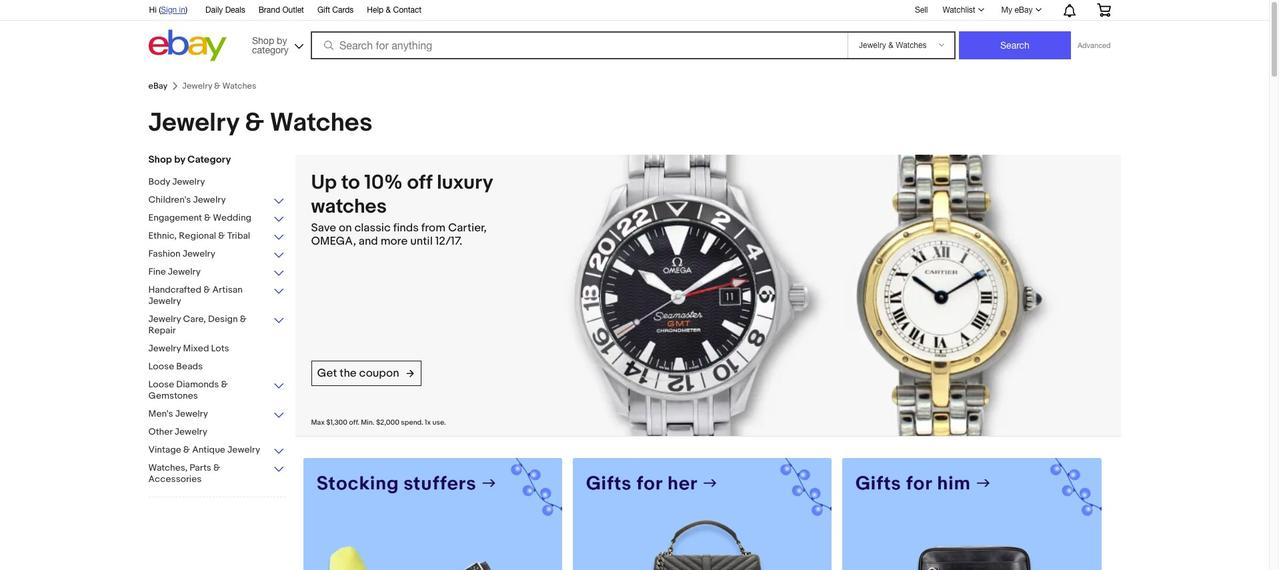 Task type: describe. For each thing, give the bounding box(es) containing it.
gift
[[317, 5, 330, 15]]

brand outlet
[[259, 5, 304, 15]]

beads
[[176, 361, 203, 372]]

luxury
[[437, 171, 493, 195]]

to
[[341, 171, 360, 195]]

engagement
[[148, 212, 202, 223]]

jewelry down the shop by category
[[172, 176, 205, 187]]

on
[[339, 221, 352, 235]]

hi ( sign in )
[[149, 5, 187, 15]]

save
[[311, 221, 336, 235]]

deals
[[225, 5, 245, 15]]

use.
[[433, 419, 446, 427]]

account navigation
[[142, 0, 1121, 21]]

1 loose from the top
[[148, 361, 174, 372]]

wedding
[[213, 212, 252, 223]]

accessories
[[148, 474, 202, 485]]

jewelry up handcrafted
[[168, 266, 201, 277]]

design
[[208, 314, 238, 325]]

off.
[[349, 419, 359, 427]]

men's
[[148, 408, 173, 420]]

my ebay
[[1002, 5, 1033, 15]]

other jewelry link
[[148, 426, 285, 439]]

shop for shop by category
[[148, 153, 172, 166]]

(
[[159, 5, 161, 15]]

contact
[[393, 5, 422, 15]]

shop by category
[[148, 153, 231, 166]]

gift cards link
[[317, 3, 354, 18]]

in
[[179, 5, 185, 15]]

and
[[359, 235, 378, 248]]

none text field inside jewelry & watches main content
[[843, 459, 1102, 570]]

ethnic,
[[148, 230, 177, 241]]

more
[[381, 235, 408, 248]]

none text field stocking stuffers
[[303, 459, 562, 570]]

jewelry down gemstones in the bottom left of the page
[[175, 408, 208, 420]]

jewelry care, design & repair button
[[148, 314, 285, 338]]

care,
[[183, 314, 206, 325]]

help
[[367, 5, 384, 15]]

watches,
[[148, 462, 188, 474]]

$1,300
[[326, 419, 347, 427]]

)
[[185, 5, 187, 15]]

parts
[[190, 462, 211, 474]]

vintage & antique jewelry button
[[148, 444, 285, 457]]

off
[[407, 171, 432, 195]]

jewelry up antique
[[175, 426, 207, 438]]

$2,000
[[376, 419, 400, 427]]

ebay inside account navigation
[[1015, 5, 1033, 15]]

fashion jewelry button
[[148, 248, 285, 261]]

by for category
[[277, 35, 287, 46]]

from
[[421, 221, 446, 235]]

ebay link
[[148, 81, 168, 91]]

get the coupon link
[[311, 361, 421, 386]]

& inside account navigation
[[386, 5, 391, 15]]

jewelry & watches main content
[[138, 75, 1132, 570]]

watchlist
[[943, 5, 976, 15]]

daily deals link
[[205, 3, 245, 18]]

gifts for him image
[[843, 459, 1102, 570]]

advanced link
[[1071, 32, 1118, 59]]

hi
[[149, 5, 157, 15]]

regional
[[179, 230, 216, 241]]

up to 10% off luxury watches save on classic finds from cartier, omega, and more until 12/17.
[[311, 171, 493, 248]]

omega,
[[311, 235, 356, 248]]

jewelry down other jewelry 'link' at the left bottom of the page
[[227, 444, 260, 456]]

shop by category button
[[246, 30, 306, 58]]

fine
[[148, 266, 166, 277]]

none text field gifts for her
[[573, 459, 832, 570]]

men's jewelry button
[[148, 408, 285, 421]]

get
[[317, 367, 337, 380]]

loose diamonds & gemstones button
[[148, 379, 285, 403]]

repair
[[148, 325, 176, 336]]

mixed
[[183, 343, 209, 354]]

daily deals
[[205, 5, 245, 15]]

jewelry & watches
[[148, 107, 373, 139]]

body jewelry link
[[148, 176, 285, 189]]

by for category
[[174, 153, 185, 166]]

sign in link
[[161, 5, 185, 15]]

until
[[410, 235, 433, 248]]

the
[[340, 367, 357, 380]]

watchlist link
[[935, 2, 990, 18]]

none submit inside shop by category banner
[[959, 31, 1071, 59]]

max $1,300 off. min. $2,000 spend. 1x use.
[[311, 419, 446, 427]]

finds
[[393, 221, 419, 235]]

min.
[[361, 419, 375, 427]]

help & contact link
[[367, 3, 422, 18]]

other
[[148, 426, 173, 438]]



Task type: locate. For each thing, give the bounding box(es) containing it.
max
[[311, 419, 325, 427]]

stocking stuffers image
[[303, 459, 562, 570]]

engagement & wedding button
[[148, 212, 285, 225]]

tribal
[[227, 230, 250, 241]]

cartier,
[[448, 221, 487, 235]]

daily
[[205, 5, 223, 15]]

children's jewelry button
[[148, 194, 285, 207]]

sign
[[161, 5, 177, 15]]

outlet
[[282, 5, 304, 15]]

brand
[[259, 5, 280, 15]]

shop inside shop by category
[[252, 35, 274, 46]]

by inside shop by category
[[277, 35, 287, 46]]

category
[[187, 153, 231, 166]]

shop down brand
[[252, 35, 274, 46]]

1 vertical spatial by
[[174, 153, 185, 166]]

handcrafted & artisan jewelry button
[[148, 284, 285, 308]]

1 none text field from the left
[[303, 459, 562, 570]]

loose up men's
[[148, 379, 174, 390]]

shop for shop by category
[[252, 35, 274, 46]]

coupon
[[359, 367, 399, 380]]

watches
[[311, 195, 387, 219]]

up to 10% off luxury watches image
[[543, 155, 1121, 437]]

by down brand outlet link
[[277, 35, 287, 46]]

gift cards
[[317, 5, 354, 15]]

None text field
[[843, 459, 1102, 570]]

diamonds
[[176, 379, 219, 390]]

1 horizontal spatial none text field
[[573, 459, 832, 570]]

1x
[[425, 419, 431, 427]]

0 horizontal spatial none text field
[[303, 459, 562, 570]]

1 horizontal spatial shop
[[252, 35, 274, 46]]

2 none text field from the left
[[573, 459, 832, 570]]

get the coupon
[[317, 367, 399, 380]]

1 horizontal spatial ebay
[[1015, 5, 1033, 15]]

shop by category banner
[[142, 0, 1121, 65]]

0 horizontal spatial ebay
[[148, 81, 168, 91]]

shop up body
[[148, 153, 172, 166]]

ebay
[[1015, 5, 1033, 15], [148, 81, 168, 91]]

jewelry left 'care,'
[[148, 314, 181, 325]]

0 vertical spatial by
[[277, 35, 287, 46]]

jewelry down regional
[[183, 248, 215, 259]]

my ebay link
[[994, 2, 1048, 18]]

handcrafted
[[148, 284, 201, 295]]

12/17.
[[435, 235, 463, 248]]

gifts for her image
[[573, 459, 832, 570]]

jewelry up repair
[[148, 295, 181, 307]]

by
[[277, 35, 287, 46], [174, 153, 185, 166]]

sell
[[915, 5, 928, 14]]

cards
[[332, 5, 354, 15]]

1 horizontal spatial by
[[277, 35, 287, 46]]

1 vertical spatial ebay
[[148, 81, 168, 91]]

10%
[[364, 171, 403, 195]]

loose beads link
[[148, 361, 285, 374]]

fashion
[[148, 248, 181, 259]]

spend.
[[401, 419, 423, 427]]

Search for anything text field
[[313, 33, 845, 58]]

body jewelry children's jewelry engagement & wedding ethnic, regional & tribal fashion jewelry fine jewelry handcrafted & artisan jewelry jewelry care, design & repair jewelry mixed lots loose beads loose diamonds & gemstones men's jewelry other jewelry vintage & antique jewelry watches, parts & accessories
[[148, 176, 260, 485]]

help & contact
[[367, 5, 422, 15]]

ebay inside jewelry & watches main content
[[148, 81, 168, 91]]

watches, parts & accessories button
[[148, 462, 285, 486]]

children's
[[148, 194, 191, 205]]

sell link
[[909, 5, 934, 14]]

1 vertical spatial loose
[[148, 379, 174, 390]]

fine jewelry button
[[148, 266, 285, 279]]

ethnic, regional & tribal button
[[148, 230, 285, 243]]

by left the category
[[174, 153, 185, 166]]

loose
[[148, 361, 174, 372], [148, 379, 174, 390]]

&
[[386, 5, 391, 15], [245, 107, 264, 139], [204, 212, 211, 223], [218, 230, 225, 241], [204, 284, 210, 295], [240, 314, 247, 325], [221, 379, 228, 390], [183, 444, 190, 456], [213, 462, 220, 474]]

watches
[[270, 107, 373, 139]]

shop inside jewelry & watches main content
[[148, 153, 172, 166]]

0 vertical spatial ebay
[[1015, 5, 1033, 15]]

gemstones
[[148, 390, 198, 402]]

body
[[148, 176, 170, 187]]

0 horizontal spatial shop
[[148, 153, 172, 166]]

your shopping cart image
[[1096, 3, 1112, 17]]

0 horizontal spatial by
[[174, 153, 185, 166]]

None submit
[[959, 31, 1071, 59]]

category
[[252, 44, 289, 55]]

lots
[[211, 343, 229, 354]]

0 vertical spatial loose
[[148, 361, 174, 372]]

my
[[1002, 5, 1013, 15]]

artisan
[[212, 284, 243, 295]]

jewelry mixed lots link
[[148, 343, 285, 356]]

jewelry down repair
[[148, 343, 181, 354]]

1 vertical spatial shop
[[148, 153, 172, 166]]

loose left 'beads'
[[148, 361, 174, 372]]

shop by category
[[252, 35, 289, 55]]

antique
[[192, 444, 225, 456]]

0 vertical spatial shop
[[252, 35, 274, 46]]

None text field
[[303, 459, 562, 570], [573, 459, 832, 570]]

classic
[[354, 221, 391, 235]]

vintage
[[148, 444, 181, 456]]

2 loose from the top
[[148, 379, 174, 390]]

jewelry up the shop by category
[[148, 107, 239, 139]]

jewelry down "body jewelry" link
[[193, 194, 226, 205]]

advanced
[[1078, 41, 1111, 49]]

by inside jewelry & watches main content
[[174, 153, 185, 166]]

up
[[311, 171, 337, 195]]

brand outlet link
[[259, 3, 304, 18]]



Task type: vqa. For each thing, say whether or not it's contained in the screenshot.
brand outlet
yes



